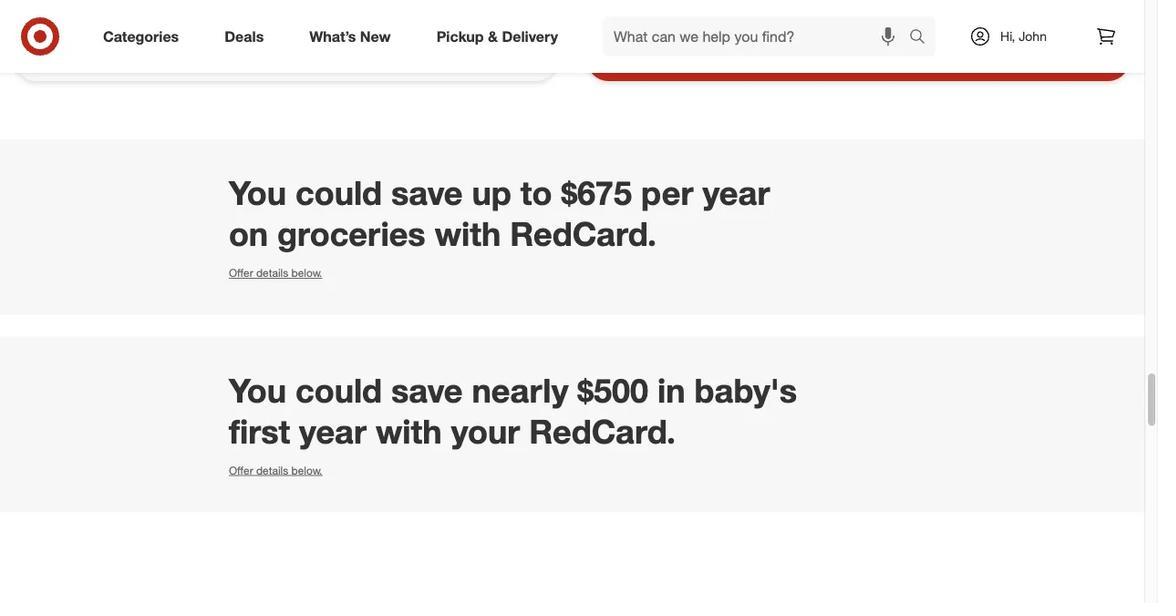 Task type: describe. For each thing, give the bounding box(es) containing it.
you for you could save nearly $500 in baby's first year with your redcard.
[[229, 371, 286, 411]]

baby's
[[695, 371, 797, 411]]

search
[[901, 29, 945, 47]]

up
[[472, 173, 512, 213]]

you could save nearly $500 in baby's first year with your redcard.
[[229, 371, 797, 452]]

below. for year
[[291, 464, 322, 478]]

deals link
[[209, 16, 287, 57]]

per
[[641, 173, 694, 213]]

your
[[451, 412, 520, 452]]

hi,
[[1001, 28, 1016, 44]]

what's new link
[[294, 16, 414, 57]]

hi, john
[[1001, 28, 1047, 44]]

with inside you could save up to $675 per year on groceries with redcard.
[[435, 214, 501, 254]]

new
[[360, 27, 391, 45]]

nearly
[[472, 371, 569, 411]]

offer for you could save up to $675 per year on groceries with redcard.
[[229, 267, 253, 280]]

details for year
[[256, 464, 288, 478]]

what's
[[309, 27, 356, 45]]

you for you could save up to $675 per year on groceries with redcard.
[[229, 173, 286, 213]]

search button
[[901, 16, 945, 60]]

in
[[658, 371, 686, 411]]

a
[[834, 16, 843, 34]]

could for groceries
[[296, 173, 382, 213]]

redcard. for to
[[510, 214, 657, 254]]

$675
[[561, 173, 632, 213]]

save for groceries
[[391, 173, 463, 213]]

first
[[229, 412, 290, 452]]

categories
[[103, 27, 179, 45]]

details for on
[[256, 267, 288, 280]]

on
[[229, 214, 268, 254]]

$500
[[578, 371, 649, 411]]

john
[[1019, 28, 1047, 44]]

delivery
[[502, 27, 558, 45]]

offer details below. for on
[[229, 267, 322, 280]]

pickup & delivery link
[[421, 16, 581, 57]]

What can we help you find? suggestions appear below search field
[[603, 16, 914, 57]]



Task type: locate. For each thing, give the bounding box(es) containing it.
categories link
[[88, 16, 202, 57]]

1 vertical spatial could
[[296, 371, 382, 411]]

0 vertical spatial redcard.
[[510, 214, 657, 254]]

redcard. inside you could save up to $675 per year on groceries with redcard.
[[510, 214, 657, 254]]

0 vertical spatial you
[[229, 173, 286, 213]]

1 vertical spatial offer
[[229, 464, 253, 478]]

offer
[[229, 267, 253, 280], [229, 464, 253, 478]]

offer down first
[[229, 464, 253, 478]]

offer details below. down first
[[229, 464, 322, 478]]

with
[[435, 214, 501, 254], [376, 412, 442, 452]]

offer down on at the top left of page
[[229, 267, 253, 280]]

offer details below. down on at the top left of page
[[229, 267, 322, 280]]

save left "up"
[[391, 173, 463, 213]]

offer details below. link for on
[[229, 267, 322, 280]]

0 vertical spatial save
[[391, 173, 463, 213]]

1 horizontal spatial year
[[703, 173, 770, 213]]

redcard. inside you could save nearly $500 in baby's first year with your redcard.
[[529, 412, 676, 452]]

you up first
[[229, 371, 286, 411]]

save inside you could save up to $675 per year on groceries with redcard.
[[391, 173, 463, 213]]

1 vertical spatial offer details below.
[[229, 464, 322, 478]]

0 vertical spatial details
[[256, 267, 288, 280]]

1 vertical spatial below.
[[291, 464, 322, 478]]

below. for on
[[291, 267, 322, 280]]

redcard. down $500
[[529, 412, 676, 452]]

you
[[229, 173, 286, 213], [229, 371, 286, 411]]

redcard. for $500
[[529, 412, 676, 452]]

offer for you could save nearly $500 in baby's first year with your redcard.
[[229, 464, 253, 478]]

you could save up to $675 per year on groceries with redcard.
[[229, 173, 770, 254]]

could
[[296, 173, 382, 213], [296, 371, 382, 411]]

reloadable
[[847, 16, 925, 34]]

save for with
[[391, 371, 463, 411]]

could for with
[[296, 371, 382, 411]]

could inside you could save nearly $500 in baby's first year with your redcard.
[[296, 371, 382, 411]]

below.
[[291, 267, 322, 280], [291, 464, 322, 478]]

offer details below. for year
[[229, 464, 322, 478]]

1 offer details below. link from the top
[[229, 267, 322, 280]]

1 could from the top
[[296, 173, 382, 213]]

save inside you could save nearly $500 in baby's first year with your redcard.
[[391, 371, 463, 411]]

details down on at the top left of page
[[256, 267, 288, 280]]

pickup
[[437, 27, 484, 45]]

0 horizontal spatial year
[[299, 412, 367, 452]]

could inside you could save up to $675 per year on groceries with redcard.
[[296, 173, 382, 213]]

offer details below. link down first
[[229, 464, 322, 478]]

you up on at the top left of page
[[229, 173, 286, 213]]

save up your
[[391, 371, 463, 411]]

&
[[488, 27, 498, 45]]

2 offer from the top
[[229, 464, 253, 478]]

offer details below. link for year
[[229, 464, 322, 478]]

1 vertical spatial offer details below. link
[[229, 464, 322, 478]]

1 vertical spatial with
[[376, 412, 442, 452]]

offer details below. link down on at the top left of page
[[229, 267, 322, 280]]

1 vertical spatial save
[[391, 371, 463, 411]]

offer details below. link
[[229, 267, 322, 280], [229, 464, 322, 478]]

1 you from the top
[[229, 173, 286, 213]]

2 could from the top
[[296, 371, 382, 411]]

2 save from the top
[[391, 371, 463, 411]]

1 offer from the top
[[229, 267, 253, 280]]

2 offer details below. from the top
[[229, 464, 322, 478]]

open a reloadable link
[[631, 5, 1087, 45]]

to
[[521, 173, 552, 213]]

1 vertical spatial details
[[256, 464, 288, 478]]

1 details from the top
[[256, 267, 288, 280]]

0 vertical spatial year
[[703, 173, 770, 213]]

year inside you could save up to $675 per year on groceries with redcard.
[[703, 173, 770, 213]]

1 vertical spatial you
[[229, 371, 286, 411]]

redcard.
[[510, 214, 657, 254], [529, 412, 676, 452]]

2 you from the top
[[229, 371, 286, 411]]

save
[[391, 173, 463, 213], [391, 371, 463, 411]]

0 vertical spatial with
[[435, 214, 501, 254]]

year right first
[[299, 412, 367, 452]]

pickup & delivery
[[437, 27, 558, 45]]

details
[[256, 267, 288, 280], [256, 464, 288, 478]]

offer details below.
[[229, 267, 322, 280], [229, 464, 322, 478]]

with down "up"
[[435, 214, 501, 254]]

year
[[703, 173, 770, 213], [299, 412, 367, 452]]

1 offer details below. from the top
[[229, 267, 322, 280]]

0 vertical spatial could
[[296, 173, 382, 213]]

year right per at the top of page
[[703, 173, 770, 213]]

redcard. down $675
[[510, 214, 657, 254]]

0 vertical spatial offer details below.
[[229, 267, 322, 280]]

2 details from the top
[[256, 464, 288, 478]]

1 vertical spatial redcard.
[[529, 412, 676, 452]]

you inside you could save up to $675 per year on groceries with redcard.
[[229, 173, 286, 213]]

open
[[793, 16, 830, 34]]

with left your
[[376, 412, 442, 452]]

details down first
[[256, 464, 288, 478]]

1 save from the top
[[391, 173, 463, 213]]

deals
[[225, 27, 264, 45]]

0 vertical spatial below.
[[291, 267, 322, 280]]

groceries
[[277, 214, 426, 254]]

year inside you could save nearly $500 in baby's first year with your redcard.
[[299, 412, 367, 452]]

what's new
[[309, 27, 391, 45]]

you inside you could save nearly $500 in baby's first year with your redcard.
[[229, 371, 286, 411]]

2 below. from the top
[[291, 464, 322, 478]]

1 vertical spatial year
[[299, 412, 367, 452]]

1 below. from the top
[[291, 267, 322, 280]]

with inside you could save nearly $500 in baby's first year with your redcard.
[[376, 412, 442, 452]]

2 offer details below. link from the top
[[229, 464, 322, 478]]

0 vertical spatial offer details below. link
[[229, 267, 322, 280]]

0 vertical spatial offer
[[229, 267, 253, 280]]

open a reloadable
[[793, 16, 925, 34]]



Task type: vqa. For each thing, say whether or not it's contained in the screenshot.
bottommost save
yes



